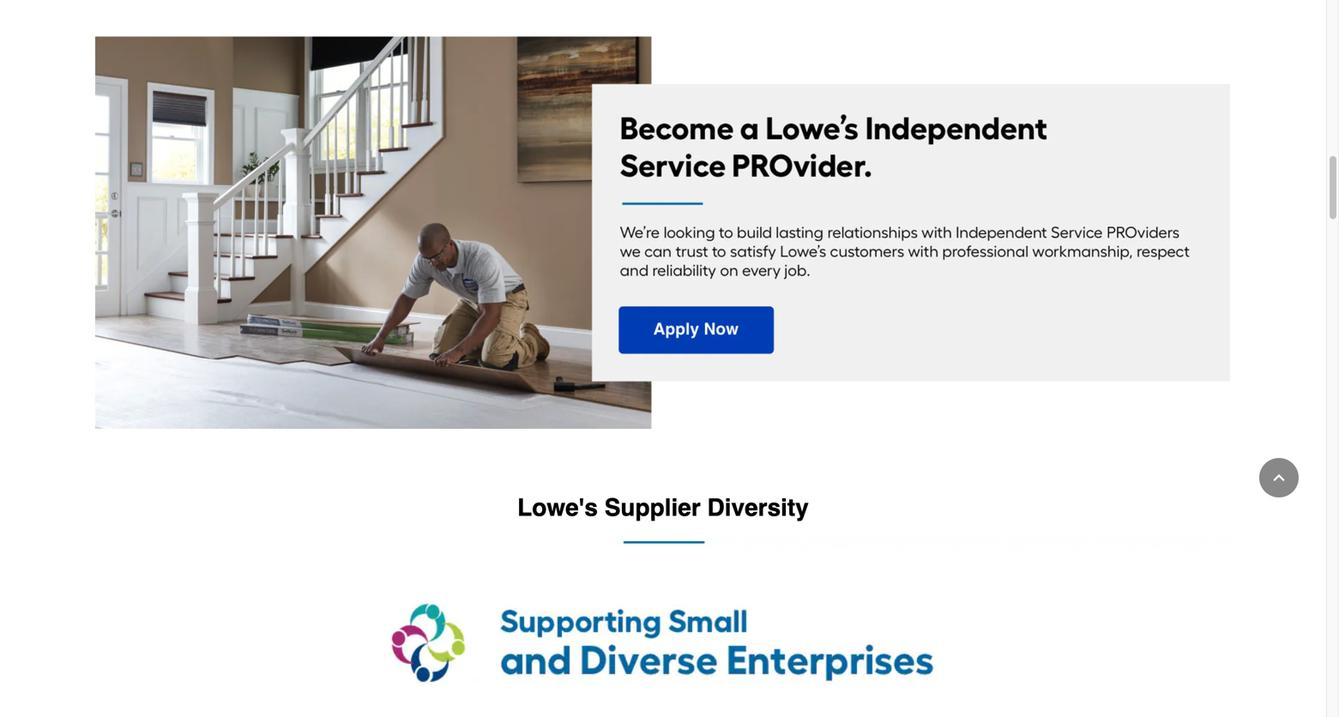 Task type: vqa. For each thing, say whether or not it's contained in the screenshot.
A blue divider line. "image"
yes



Task type: locate. For each thing, give the bounding box(es) containing it.
supplier
[[605, 494, 701, 522]]



Task type: describe. For each thing, give the bounding box(es) containing it.
become a lowe's independent service provider providing pro workmanship, respect and reliability. image
[[95, 37, 1231, 429]]

chevron up image
[[1271, 469, 1288, 486]]

lowe's
[[517, 494, 598, 522]]

lowe's supplier diversity
[[517, 494, 809, 522]]

diversity
[[707, 494, 809, 522]]

diversity logo image
[[95, 584, 1231, 701]]

a blue divider line. image
[[95, 535, 1231, 550]]

scroll to top element
[[1259, 458, 1299, 498]]



